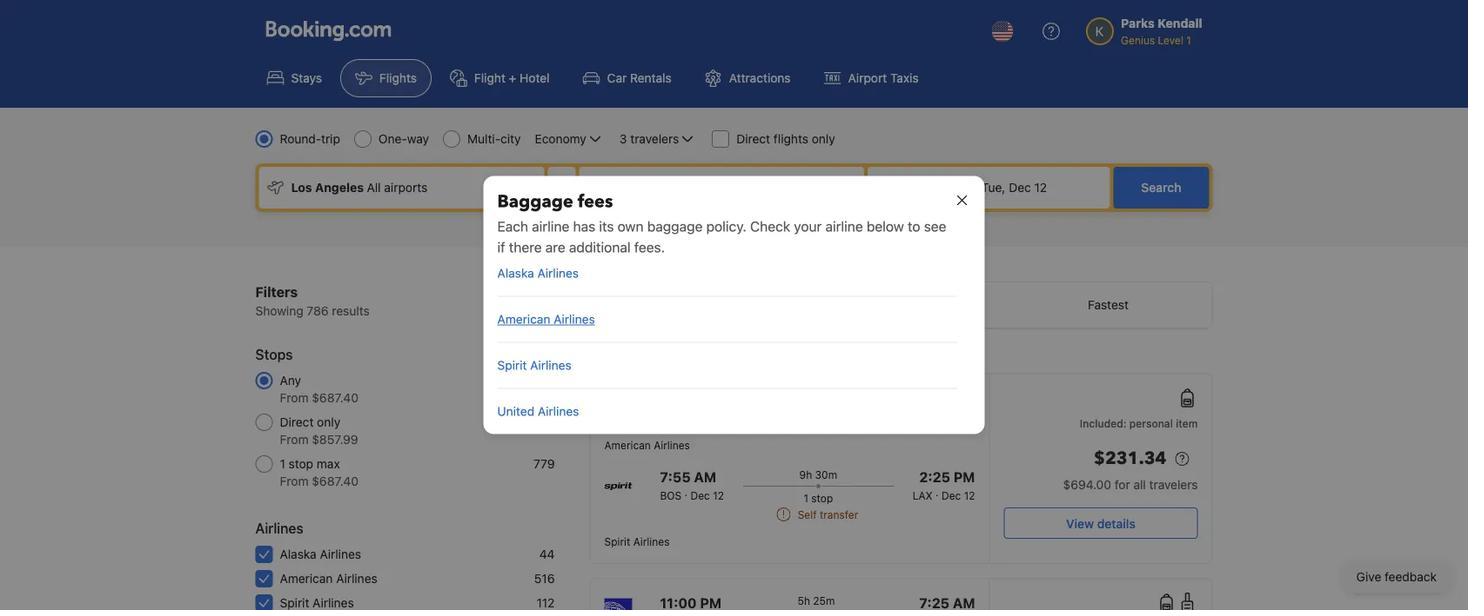 Task type: describe. For each thing, give the bounding box(es) containing it.
dec for am
[[691, 490, 710, 502]]

flight + hotel
[[474, 71, 550, 85]]

1 airline from the left
[[532, 218, 569, 235]]

2:25
[[919, 469, 950, 486]]

$694.00 for all travelers
[[1063, 478, 1198, 493]]

stop for 1 stop
[[811, 493, 833, 505]]

item
[[1176, 418, 1198, 430]]

airport taxis
[[848, 71, 919, 85]]

filters
[[255, 284, 298, 301]]

taxis
[[890, 71, 919, 85]]

12 for am
[[713, 490, 724, 502]]

car
[[607, 71, 627, 85]]

30m
[[815, 469, 837, 481]]

1 horizontal spatial spirit airlines
[[604, 536, 670, 548]]

dec for pm
[[942, 490, 961, 502]]

$857.99
[[312, 433, 358, 447]]

rentals
[[630, 71, 672, 85]]

alaska airlines link
[[497, 266, 579, 281]]

view details button
[[1004, 508, 1198, 540]]

personal
[[1129, 418, 1173, 430]]

city
[[501, 132, 521, 146]]

stays
[[291, 71, 322, 85]]

round-trip
[[280, 132, 340, 146]]

one-way
[[378, 132, 429, 146]]

baggage fees each airline has its own baggage policy. check your airline below to see if there are additional fees.
[[497, 190, 946, 256]]

below
[[867, 218, 904, 235]]

fastest
[[1088, 298, 1129, 312]]

travelers
[[1149, 478, 1198, 493]]

included:
[[1080, 418, 1127, 430]]

airport
[[848, 71, 887, 85]]

1 horizontal spatial spirit
[[604, 536, 630, 548]]

see
[[924, 218, 946, 235]]

direct for direct flights only
[[736, 132, 770, 146]]

fees.
[[634, 239, 665, 256]]

9h 30m
[[799, 469, 837, 481]]

$231.34
[[1094, 447, 1167, 471]]

details
[[1097, 517, 1136, 531]]

hotel
[[520, 71, 550, 85]]

search
[[1141, 181, 1181, 195]]

transfer
[[820, 509, 858, 521]]

1 horizontal spatial 786
[[533, 374, 555, 388]]

airport taxis link
[[809, 59, 933, 97]]

each
[[497, 218, 528, 235]]

$687.40 inside 1 stop max from $687.40
[[312, 475, 358, 489]]

for
[[1115, 478, 1130, 493]]

baggage
[[497, 190, 573, 214]]

. for 7:55
[[684, 486, 688, 499]]

1 for 1 stop
[[804, 493, 808, 505]]

attractions link
[[690, 59, 805, 97]]

baggage fees dialog
[[463, 155, 1006, 456]]

flight + hotel link
[[435, 59, 564, 97]]

multi-city
[[467, 132, 521, 146]]

12 for pm
[[964, 490, 975, 502]]

united
[[497, 405, 534, 419]]

$694.00
[[1063, 478, 1111, 493]]

baggage
[[647, 218, 703, 235]]

filters showing 786 results
[[255, 284, 370, 318]]

0 horizontal spatial alaska
[[280, 548, 317, 562]]

stays link
[[252, 59, 337, 97]]

pm
[[954, 469, 975, 486]]

if
[[497, 239, 505, 256]]

2:25 pm lax . dec 12
[[913, 469, 975, 502]]

2 airline from the left
[[825, 218, 863, 235]]

its
[[599, 218, 614, 235]]

7:55
[[660, 469, 691, 486]]

. for 2:25
[[936, 486, 939, 499]]

check
[[750, 218, 790, 235]]

from inside direct only from $857.99
[[280, 433, 308, 447]]

there
[[509, 239, 542, 256]]

spirit airlines inside baggage fees dialog
[[497, 359, 571, 373]]

max
[[317, 457, 340, 472]]

1 for 1 stop max from $687.40
[[280, 457, 285, 472]]

$231.34 region
[[1004, 446, 1198, 477]]

direct only from $857.99
[[280, 416, 358, 447]]

alaska inside baggage fees dialog
[[497, 266, 534, 281]]

0 horizontal spatial american airlines
[[280, 572, 377, 587]]

give
[[1356, 570, 1381, 585]]

only inside direct only from $857.99
[[317, 416, 340, 430]]

american airlines link
[[497, 312, 595, 327]]

car rentals link
[[568, 59, 686, 97]]

2 horizontal spatial american airlines
[[604, 439, 690, 452]]

any from $687.40
[[280, 374, 358, 406]]

1 stop
[[804, 493, 833, 505]]

trip
[[321, 132, 340, 146]]

779
[[533, 457, 555, 472]]

attractions
[[729, 71, 791, 85]]

multi-
[[467, 132, 501, 146]]

has
[[573, 218, 595, 235]]



Task type: vqa. For each thing, say whether or not it's contained in the screenshot.
One-way at left top
yes



Task type: locate. For each thing, give the bounding box(es) containing it.
fees
[[578, 190, 613, 214]]

round-
[[280, 132, 321, 146]]

alaska down there
[[497, 266, 534, 281]]

0 horizontal spatial 12
[[713, 490, 724, 502]]

2 $687.40 from the top
[[312, 475, 358, 489]]

$687.40 inside 'any from $687.40'
[[312, 391, 358, 406]]

1 vertical spatial american airlines
[[604, 439, 690, 452]]

1 inside 1 stop max from $687.40
[[280, 457, 285, 472]]

1 horizontal spatial direct
[[736, 132, 770, 146]]

1 horizontal spatial only
[[812, 132, 835, 146]]

0 vertical spatial spirit
[[497, 359, 527, 373]]

alaska airlines inside baggage fees dialog
[[497, 266, 579, 281]]

786 inside filters showing 786 results
[[307, 304, 329, 318]]

12 down pm
[[964, 490, 975, 502]]

1 vertical spatial 786
[[533, 374, 555, 388]]

0 vertical spatial american airlines
[[497, 312, 595, 327]]

0 vertical spatial alaska
[[497, 266, 534, 281]]

1 horizontal spatial american
[[497, 312, 550, 327]]

1 vertical spatial spirit
[[604, 536, 630, 548]]

1 vertical spatial only
[[317, 416, 340, 430]]

direct
[[736, 132, 770, 146], [280, 416, 314, 430]]

12
[[713, 490, 724, 502], [964, 490, 975, 502]]

booking.com logo image
[[266, 20, 391, 41], [266, 20, 391, 41]]

self transfer
[[798, 509, 858, 521]]

516
[[534, 572, 555, 587]]

$687.40
[[312, 391, 358, 406], [312, 475, 358, 489]]

any
[[280, 374, 301, 388]]

alaska down 1 stop max from $687.40
[[280, 548, 317, 562]]

$687.40 up direct only from $857.99
[[312, 391, 358, 406]]

0 vertical spatial from
[[280, 391, 308, 406]]

flight
[[474, 71, 506, 85]]

stop left max
[[289, 457, 313, 472]]

1 horizontal spatial airline
[[825, 218, 863, 235]]

0 horizontal spatial .
[[684, 486, 688, 499]]

786 down spirit airlines link
[[533, 374, 555, 388]]

your
[[794, 218, 822, 235]]

american airlines
[[497, 312, 595, 327], [604, 439, 690, 452], [280, 572, 377, 587]]

0 horizontal spatial spirit airlines
[[497, 359, 571, 373]]

alaska airlines down 1 stop max from $687.40
[[280, 548, 361, 562]]

0 vertical spatial alaska airlines
[[497, 266, 579, 281]]

2 horizontal spatial american
[[604, 439, 651, 452]]

way
[[407, 132, 429, 146]]

1 vertical spatial american
[[604, 439, 651, 452]]

2 vertical spatial american
[[280, 572, 333, 587]]

0 horizontal spatial stop
[[289, 457, 313, 472]]

additional
[[569, 239, 631, 256]]

5h
[[798, 595, 810, 607]]

. right lax
[[936, 486, 939, 499]]

lax
[[913, 490, 933, 502]]

give feedback button
[[1342, 562, 1451, 593]]

0 vertical spatial 1
[[280, 457, 285, 472]]

fastest button
[[1005, 283, 1212, 328]]

2 from from the top
[[280, 433, 308, 447]]

12 inside 7:55 am bos . dec 12
[[713, 490, 724, 502]]

0 vertical spatial only
[[812, 132, 835, 146]]

only right flights
[[812, 132, 835, 146]]

dec down am
[[691, 490, 710, 502]]

view
[[1066, 517, 1094, 531]]

2 vertical spatial american airlines
[[280, 572, 377, 587]]

1 horizontal spatial stop
[[811, 493, 833, 505]]

7:55 am bos . dec 12
[[660, 469, 724, 502]]

stop
[[289, 457, 313, 472], [811, 493, 833, 505]]

flights
[[379, 71, 417, 85]]

from down direct only from $857.99
[[280, 475, 308, 489]]

0 vertical spatial $687.40
[[312, 391, 358, 406]]

airline up the "are"
[[532, 218, 569, 235]]

one-
[[378, 132, 407, 146]]

25m
[[813, 595, 835, 607]]

stop for 1 stop max from $687.40
[[289, 457, 313, 472]]

american
[[497, 312, 550, 327], [604, 439, 651, 452], [280, 572, 333, 587]]

1 vertical spatial spirit airlines
[[604, 536, 670, 548]]

airline right your
[[825, 218, 863, 235]]

included: personal item
[[1080, 418, 1198, 430]]

1 stop max from $687.40
[[280, 457, 358, 489]]

1 vertical spatial alaska
[[280, 548, 317, 562]]

1 vertical spatial 1
[[804, 493, 808, 505]]

flights link
[[340, 59, 432, 97]]

stop inside 1 stop max from $687.40
[[289, 457, 313, 472]]

self
[[798, 509, 817, 521]]

spirit airlines down bos
[[604, 536, 670, 548]]

spirit airlines up the united airlines
[[497, 359, 571, 373]]

+
[[509, 71, 516, 85]]

2 . from the left
[[936, 486, 939, 499]]

flights
[[774, 132, 808, 146]]

. right bos
[[684, 486, 688, 499]]

direct down 'any from $687.40'
[[280, 416, 314, 430]]

all
[[1133, 478, 1146, 493]]

dec down pm
[[942, 490, 961, 502]]

spirit airlines
[[497, 359, 571, 373], [604, 536, 670, 548]]

from inside 'any from $687.40'
[[280, 391, 308, 406]]

car rentals
[[607, 71, 672, 85]]

to
[[908, 218, 920, 235]]

12 inside 2:25 pm lax . dec 12
[[964, 490, 975, 502]]

1 vertical spatial stop
[[811, 493, 833, 505]]

policy.
[[706, 218, 747, 235]]

1 up self
[[804, 493, 808, 505]]

american airlines inside baggage fees dialog
[[497, 312, 595, 327]]

1 horizontal spatial alaska
[[497, 266, 534, 281]]

economy
[[535, 132, 586, 146]]

stop up self transfer
[[811, 493, 833, 505]]

stops
[[255, 347, 293, 363]]

6
[[547, 416, 555, 430]]

feedback
[[1385, 570, 1437, 585]]

. inside 7:55 am bos . dec 12
[[684, 486, 688, 499]]

direct for direct only from $857.99
[[280, 416, 314, 430]]

0 vertical spatial stop
[[289, 457, 313, 472]]

fastest tab list
[[590, 283, 1212, 330]]

direct inside direct only from $857.99
[[280, 416, 314, 430]]

spirit inside baggage fees dialog
[[497, 359, 527, 373]]

united airlines
[[497, 405, 579, 419]]

am
[[694, 469, 716, 486]]

1 left max
[[280, 457, 285, 472]]

1 horizontal spatial american airlines
[[497, 312, 595, 327]]

alaska
[[497, 266, 534, 281], [280, 548, 317, 562]]

united airlines link
[[497, 405, 579, 419]]

0 vertical spatial direct
[[736, 132, 770, 146]]

1 horizontal spatial .
[[936, 486, 939, 499]]

2 dec from the left
[[942, 490, 961, 502]]

1 vertical spatial $687.40
[[312, 475, 358, 489]]

. inside 2:25 pm lax . dec 12
[[936, 486, 939, 499]]

44
[[539, 548, 555, 562]]

786 left results
[[307, 304, 329, 318]]

0 horizontal spatial alaska airlines
[[280, 548, 361, 562]]

bos
[[660, 490, 682, 502]]

dec inside 2:25 pm lax . dec 12
[[942, 490, 961, 502]]

1 horizontal spatial dec
[[942, 490, 961, 502]]

spirit airlines link
[[497, 359, 571, 373]]

0 horizontal spatial only
[[317, 416, 340, 430]]

results
[[332, 304, 370, 318]]

2 12 from the left
[[964, 490, 975, 502]]

0 vertical spatial american
[[497, 312, 550, 327]]

give feedback
[[1356, 570, 1437, 585]]

from
[[280, 391, 308, 406], [280, 433, 308, 447], [280, 475, 308, 489]]

1 12 from the left
[[713, 490, 724, 502]]

12 down am
[[713, 490, 724, 502]]

$687.40 down max
[[312, 475, 358, 489]]

1 . from the left
[[684, 486, 688, 499]]

spirit
[[497, 359, 527, 373], [604, 536, 630, 548]]

own
[[618, 218, 644, 235]]

0 horizontal spatial spirit
[[497, 359, 527, 373]]

1
[[280, 457, 285, 472], [804, 493, 808, 505]]

search button
[[1113, 167, 1209, 209]]

only
[[812, 132, 835, 146], [317, 416, 340, 430]]

0 horizontal spatial direct
[[280, 416, 314, 430]]

1 horizontal spatial 1
[[804, 493, 808, 505]]

0 horizontal spatial 786
[[307, 304, 329, 318]]

showing
[[255, 304, 303, 318]]

from inside 1 stop max from $687.40
[[280, 475, 308, 489]]

1 horizontal spatial alaska airlines
[[497, 266, 579, 281]]

alaska airlines down there
[[497, 266, 579, 281]]

0 horizontal spatial 1
[[280, 457, 285, 472]]

0 horizontal spatial airline
[[532, 218, 569, 235]]

9h
[[799, 469, 812, 481]]

are
[[545, 239, 565, 256]]

dec inside 7:55 am bos . dec 12
[[691, 490, 710, 502]]

5h 25m
[[798, 595, 835, 607]]

1 vertical spatial from
[[280, 433, 308, 447]]

1 $687.40 from the top
[[312, 391, 358, 406]]

1 dec from the left
[[691, 490, 710, 502]]

1 from from the top
[[280, 391, 308, 406]]

airline
[[532, 218, 569, 235], [825, 218, 863, 235]]

2 vertical spatial from
[[280, 475, 308, 489]]

1 vertical spatial alaska airlines
[[280, 548, 361, 562]]

1 horizontal spatial 12
[[964, 490, 975, 502]]

0 horizontal spatial dec
[[691, 490, 710, 502]]

dec
[[691, 490, 710, 502], [942, 490, 961, 502]]

american inside baggage fees dialog
[[497, 312, 550, 327]]

1 vertical spatial direct
[[280, 416, 314, 430]]

from left $857.99
[[280, 433, 308, 447]]

3 from from the top
[[280, 475, 308, 489]]

direct left flights
[[736, 132, 770, 146]]

0 vertical spatial spirit airlines
[[497, 359, 571, 373]]

spirit up united
[[497, 359, 527, 373]]

from down the any
[[280, 391, 308, 406]]

0 horizontal spatial american
[[280, 572, 333, 587]]

spirit right 44
[[604, 536, 630, 548]]

only up $857.99
[[317, 416, 340, 430]]

0 vertical spatial 786
[[307, 304, 329, 318]]



